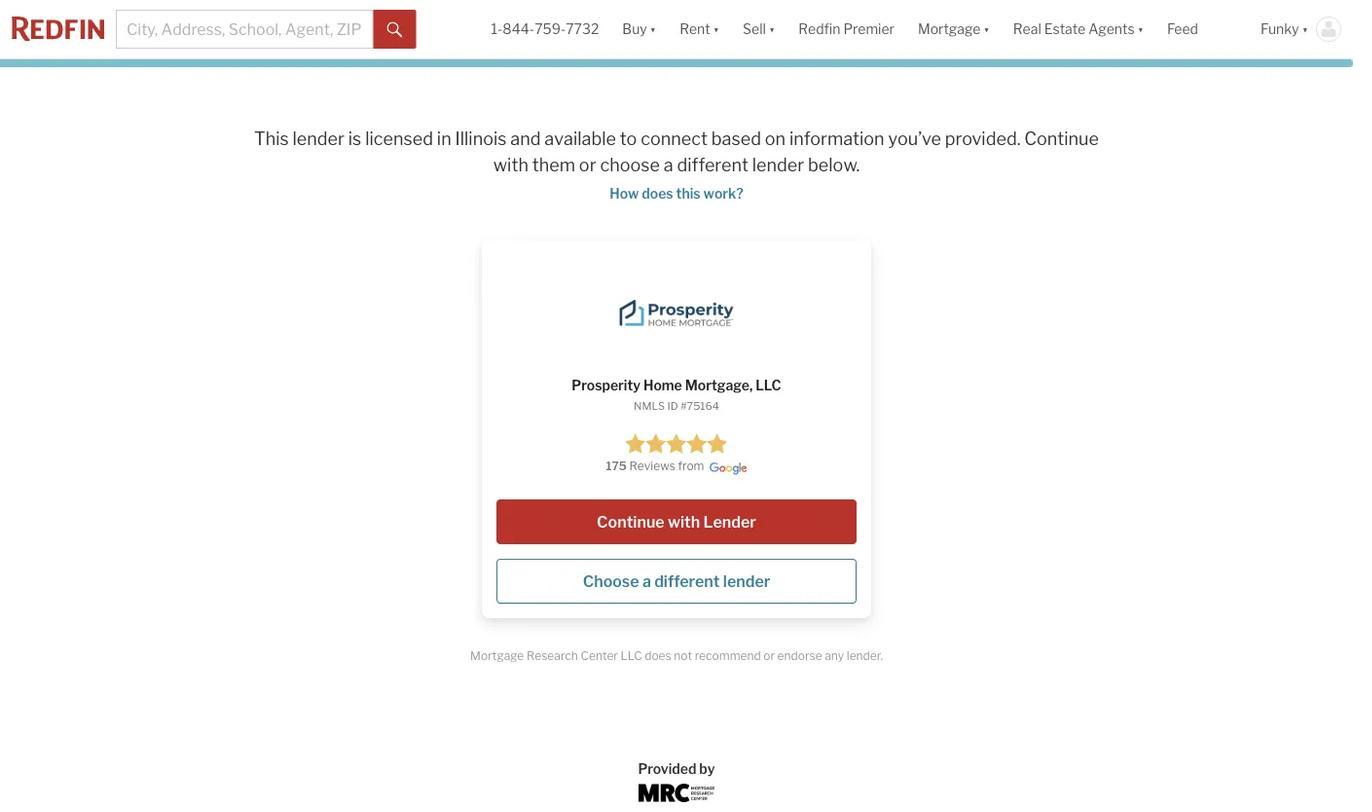 Task type: vqa. For each thing, say whether or not it's contained in the screenshot.
20
no



Task type: describe. For each thing, give the bounding box(es) containing it.
sell ▾
[[743, 21, 776, 37]]

#75164
[[681, 400, 720, 413]]

by
[[700, 760, 716, 777]]

759-
[[535, 21, 566, 37]]

feed button
[[1156, 0, 1250, 58]]

does inside this lender is licensed in illinois and available to connect based on information you've provided. continue with them or choose a different lender below. how does this work?
[[642, 185, 674, 202]]

google image
[[710, 462, 748, 475]]

real estate agents ▾ link
[[1014, 0, 1144, 58]]

mortgage research center image
[[639, 784, 715, 802]]

funky ▾
[[1261, 21, 1309, 37]]

buy
[[623, 21, 647, 37]]

agents
[[1089, 21, 1135, 37]]

lender inside button
[[723, 572, 771, 591]]

llc for center
[[621, 649, 643, 663]]

mortgage ▾ button
[[907, 0, 1002, 58]]

1-
[[491, 21, 503, 37]]

any lender.
[[825, 649, 883, 663]]

different inside button
[[655, 572, 720, 591]]

licensed
[[365, 128, 433, 150]]

id
[[668, 400, 678, 413]]

available
[[545, 128, 616, 150]]

▾ for mortgage ▾
[[984, 21, 990, 37]]

endorse
[[778, 649, 823, 663]]

1-844-759-7732 link
[[491, 21, 599, 37]]

from
[[678, 459, 705, 473]]

sell
[[743, 21, 766, 37]]

research
[[527, 649, 578, 663]]

how does this work? button
[[610, 185, 744, 202]]

844-
[[503, 21, 535, 37]]

buy ▾ button
[[611, 0, 668, 58]]

rent
[[680, 21, 711, 37]]

mortgage research center llc does not recommend or endorse any lender.
[[471, 649, 883, 663]]

connect
[[641, 128, 708, 150]]

information
[[790, 128, 885, 150]]

City, Address, School, Agent, ZIP search field
[[116, 10, 374, 49]]

funky
[[1261, 21, 1300, 37]]

provided
[[638, 760, 697, 777]]

them
[[533, 154, 576, 176]]

real estate agents ▾ button
[[1002, 0, 1156, 58]]

redfin
[[799, 21, 841, 37]]

this
[[677, 185, 701, 202]]

and
[[511, 128, 541, 150]]

mortgage ▾ button
[[918, 0, 990, 58]]

to
[[620, 128, 637, 150]]

with inside select prosperity home mortgage, llc element
[[668, 512, 701, 531]]

mortgage for mortgage research center llc does not recommend or endorse any lender.
[[471, 649, 524, 663]]

1 vertical spatial does
[[645, 649, 672, 663]]

real estate agents ▾
[[1014, 21, 1144, 37]]

▾ for funky ▾
[[1303, 21, 1309, 37]]

illinois
[[455, 128, 507, 150]]

this lender is licensed in illinois and available to connect based on information you've provided. continue with them or choose a different lender below. how does this work?
[[254, 128, 1100, 202]]



Task type: locate. For each thing, give the bounding box(es) containing it.
mortgage
[[918, 21, 981, 37], [471, 649, 524, 663]]

0 vertical spatial different
[[677, 154, 749, 176]]

buy ▾
[[623, 21, 657, 37]]

select prosperity home mortgage, llc element
[[497, 499, 857, 544]]

or left endorse on the bottom right of the page
[[764, 649, 775, 663]]

▾ for buy ▾
[[650, 21, 657, 37]]

redfin premier
[[799, 21, 895, 37]]

0 vertical spatial a
[[664, 154, 674, 176]]

on
[[765, 128, 786, 150]]

is
[[348, 128, 362, 150]]

a right the "choose"
[[643, 572, 651, 591]]

1-844-759-7732
[[491, 21, 599, 37]]

0 vertical spatial lender
[[293, 128, 345, 150]]

▾ right buy
[[650, 21, 657, 37]]

continue inside this lender is licensed in illinois and available to connect based on information you've provided. continue with them or choose a different lender below. how does this work?
[[1025, 128, 1100, 150]]

0 horizontal spatial mortgage
[[471, 649, 524, 663]]

0 vertical spatial does
[[642, 185, 674, 202]]

0 vertical spatial continue
[[1025, 128, 1100, 150]]

prosperity home mortgage, llc nmls id #75164
[[572, 377, 782, 413]]

nmls
[[634, 400, 665, 413]]

home
[[644, 377, 683, 394]]

1 horizontal spatial with
[[668, 512, 701, 531]]

1 ▾ from the left
[[650, 21, 657, 37]]

different up work?
[[677, 154, 749, 176]]

llc inside the prosperity home mortgage, llc nmls id #75164
[[756, 377, 782, 394]]

1 horizontal spatial lender
[[723, 572, 771, 591]]

how
[[610, 185, 639, 202]]

different down select prosperity home mortgage, llc element
[[655, 572, 720, 591]]

lender below.
[[753, 154, 860, 176]]

based
[[712, 128, 762, 150]]

rent ▾
[[680, 21, 720, 37]]

lender left is
[[293, 128, 345, 150]]

1 vertical spatial llc
[[621, 649, 643, 663]]

mortgage ▾
[[918, 21, 990, 37]]

lender inside this lender is licensed in illinois and available to connect based on information you've provided. continue with them or choose a different lender below. how does this work?
[[293, 128, 345, 150]]

mortgage for mortgage ▾
[[918, 21, 981, 37]]

reviews
[[630, 459, 676, 473]]

▾ left real
[[984, 21, 990, 37]]

1 vertical spatial or
[[764, 649, 775, 663]]

0 horizontal spatial continue
[[597, 512, 665, 531]]

▾ right funky
[[1303, 21, 1309, 37]]

choose
[[600, 154, 660, 176]]

▾ for rent ▾
[[714, 21, 720, 37]]

real
[[1014, 21, 1042, 37]]

5 ▾ from the left
[[1138, 21, 1144, 37]]

▾ right agents
[[1138, 21, 1144, 37]]

▾
[[650, 21, 657, 37], [714, 21, 720, 37], [769, 21, 776, 37], [984, 21, 990, 37], [1138, 21, 1144, 37], [1303, 21, 1309, 37]]

1 horizontal spatial mortgage
[[918, 21, 981, 37]]

175
[[606, 459, 627, 473]]

a inside this lender is licensed in illinois and available to connect based on information you've provided. continue with them or choose a different lender below. how does this work?
[[664, 154, 674, 176]]

recommend
[[695, 649, 761, 663]]

continue with lender
[[597, 512, 757, 531]]

center
[[581, 649, 618, 663]]

mortgage,
[[685, 377, 753, 394]]

prosperity home mortgage, llc image
[[618, 255, 735, 371]]

175 reviews from
[[606, 459, 707, 473]]

2 ▾ from the left
[[714, 21, 720, 37]]

with down and
[[494, 154, 529, 176]]

different
[[677, 154, 749, 176], [655, 572, 720, 591]]

0 horizontal spatial lender
[[293, 128, 345, 150]]

feed
[[1168, 21, 1199, 37]]

buy ▾ button
[[623, 0, 657, 58]]

0 vertical spatial llc
[[756, 377, 782, 394]]

0 horizontal spatial llc
[[621, 649, 643, 663]]

premier
[[844, 21, 895, 37]]

1 vertical spatial with
[[668, 512, 701, 531]]

with inside this lender is licensed in illinois and available to connect based on information you've provided. continue with them or choose a different lender below. how does this work?
[[494, 154, 529, 176]]

1 vertical spatial mortgage
[[471, 649, 524, 663]]

a
[[664, 154, 674, 176], [643, 572, 651, 591]]

llc right center
[[621, 649, 643, 663]]

mortgage inside dropdown button
[[918, 21, 981, 37]]

6 ▾ from the left
[[1303, 21, 1309, 37]]

lender down lender
[[723, 572, 771, 591]]

rent ▾ button
[[668, 0, 732, 58]]

or
[[579, 154, 597, 176], [764, 649, 775, 663]]

or down the available
[[579, 154, 597, 176]]

choose a different lender button
[[497, 559, 857, 604]]

llc right mortgage, at the top
[[756, 377, 782, 394]]

1 vertical spatial a
[[643, 572, 651, 591]]

sell ▾ button
[[743, 0, 776, 58]]

1 horizontal spatial llc
[[756, 377, 782, 394]]

prosperity
[[572, 377, 641, 394]]

0 vertical spatial with
[[494, 154, 529, 176]]

estate
[[1045, 21, 1086, 37]]

1 horizontal spatial continue
[[1025, 128, 1100, 150]]

3 ▾ from the left
[[769, 21, 776, 37]]

different inside this lender is licensed in illinois and available to connect based on information you've provided. continue with them or choose a different lender below. how does this work?
[[677, 154, 749, 176]]

1 horizontal spatial a
[[664, 154, 674, 176]]

a inside choose a different lender button
[[643, 572, 651, 591]]

choose a different lender
[[583, 572, 771, 591]]

lender
[[704, 512, 757, 531]]

redfin premier button
[[787, 0, 907, 58]]

not
[[674, 649, 693, 663]]

lender
[[293, 128, 345, 150], [723, 572, 771, 591]]

▾ right sell at top right
[[769, 21, 776, 37]]

mortgage left research
[[471, 649, 524, 663]]

submit search image
[[387, 22, 403, 38]]

this
[[254, 128, 289, 150]]

7732
[[566, 21, 599, 37]]

rent ▾ button
[[680, 0, 720, 58]]

1 vertical spatial different
[[655, 572, 720, 591]]

choose
[[583, 572, 639, 591]]

1 horizontal spatial or
[[764, 649, 775, 663]]

▾ right rent
[[714, 21, 720, 37]]

does
[[642, 185, 674, 202], [645, 649, 672, 663]]

llc for mortgage,
[[756, 377, 782, 394]]

with left lender
[[668, 512, 701, 531]]

0 horizontal spatial or
[[579, 154, 597, 176]]

0 horizontal spatial a
[[643, 572, 651, 591]]

you've provided.
[[889, 128, 1021, 150]]

work?
[[704, 185, 744, 202]]

1 vertical spatial continue
[[597, 512, 665, 531]]

does left this
[[642, 185, 674, 202]]

continue
[[1025, 128, 1100, 150], [597, 512, 665, 531]]

0 horizontal spatial with
[[494, 154, 529, 176]]

0 vertical spatial or
[[579, 154, 597, 176]]

▾ for sell ▾
[[769, 21, 776, 37]]

or inside this lender is licensed in illinois and available to connect based on information you've provided. continue with them or choose a different lender below. how does this work?
[[579, 154, 597, 176]]

a down connect in the top of the page
[[664, 154, 674, 176]]

in
[[437, 128, 452, 150]]

with
[[494, 154, 529, 176], [668, 512, 701, 531]]

mortgage left real
[[918, 21, 981, 37]]

0 vertical spatial mortgage
[[918, 21, 981, 37]]

4 ▾ from the left
[[984, 21, 990, 37]]

1 vertical spatial lender
[[723, 572, 771, 591]]

llc
[[756, 377, 782, 394], [621, 649, 643, 663]]

continue inside select prosperity home mortgage, llc element
[[597, 512, 665, 531]]

does left not
[[645, 649, 672, 663]]

provided by
[[638, 760, 716, 777]]

sell ▾ button
[[732, 0, 787, 58]]



